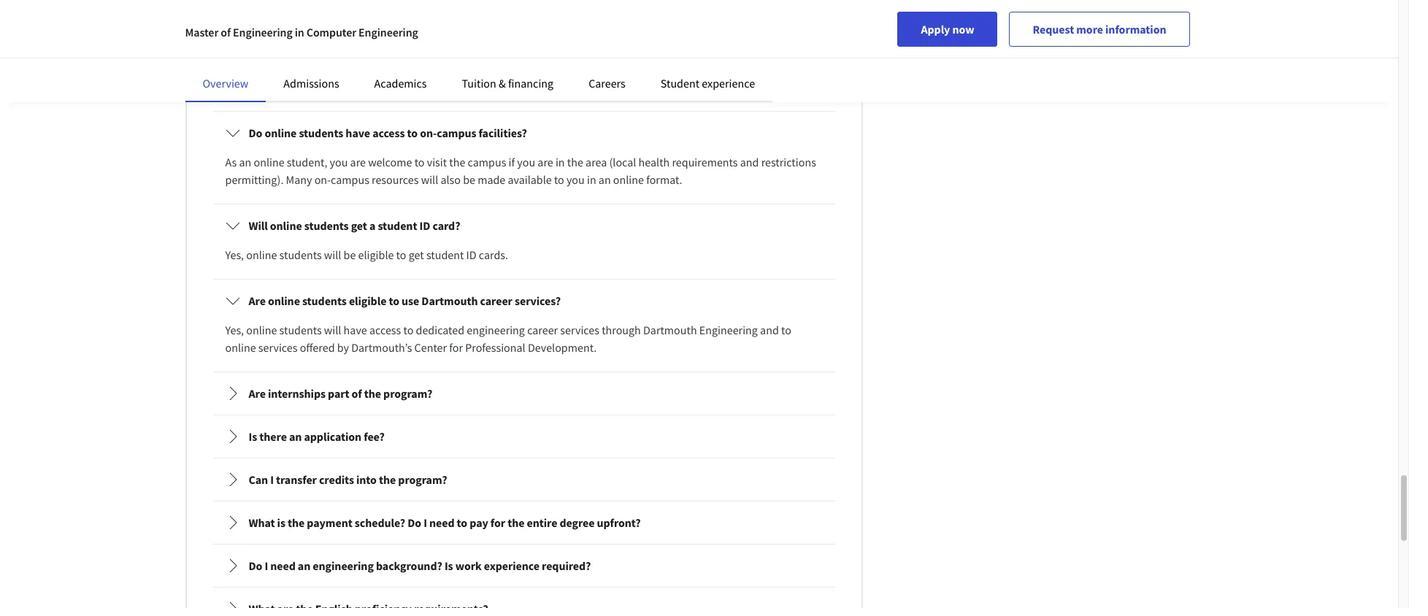 Task type: describe. For each thing, give the bounding box(es) containing it.
yes, for yes, online students will be eligible to get student id cards.
[[225, 248, 244, 262]]

tuition & financing
[[462, 76, 554, 91]]

the right into
[[379, 473, 396, 487]]

yes, online students will be eligible to get student id cards.
[[225, 248, 508, 262]]

1 horizontal spatial a
[[370, 218, 376, 233]]

degree inside dropdown button
[[560, 516, 595, 530]]

campus,
[[374, 80, 415, 94]]

0 vertical spatial completion
[[406, 62, 462, 77]]

i for engineering
[[265, 559, 268, 573]]

do i need an engineering background? is work experience required?
[[249, 559, 591, 573]]

upfront?
[[597, 516, 641, 530]]

apply now button
[[898, 12, 998, 47]]

will online students get a student id card?
[[249, 218, 460, 233]]

will there be a graduation ceremony?
[[249, 33, 437, 47]]

are internships part of the program? button
[[214, 373, 834, 414]]

offered
[[300, 340, 335, 355]]

0 vertical spatial experience
[[702, 76, 755, 91]]

what is the payment schedule? do i need to pay for the entire degree upfront?
[[249, 516, 641, 530]]

through
[[602, 323, 641, 337]]

what
[[249, 516, 275, 530]]

student experience link
[[661, 76, 755, 91]]

2 horizontal spatial in
[[587, 172, 596, 187]]

overview
[[203, 76, 249, 91]]

payment
[[307, 516, 353, 530]]

1 vertical spatial completion
[[460, 80, 516, 94]]

to inside yes. online students who are nearing completion of the program will be invited to attend investiture and commencement ceremonies on the dartmouth campus, pending completion of all degree requirements.
[[610, 62, 620, 77]]

1 horizontal spatial services
[[560, 323, 600, 337]]

do for access
[[249, 126, 262, 140]]

nearing
[[367, 62, 404, 77]]

get inside dropdown button
[[351, 218, 367, 233]]

id inside dropdown button
[[420, 218, 430, 233]]

0 horizontal spatial in
[[295, 25, 304, 39]]

engineering inside dropdown button
[[313, 559, 374, 573]]

and inside yes, online students will have access to dedicated engineering career services through dartmouth engineering and to online  services offered by dartmouth's center for professional development.
[[760, 323, 779, 337]]

facilities?
[[479, 126, 527, 140]]

dartmouth inside yes, online students will have access to dedicated engineering career services through dartmouth engineering and to online  services offered by dartmouth's center for professional development.
[[643, 323, 697, 337]]

pending
[[418, 80, 458, 94]]

many
[[286, 172, 312, 187]]

if
[[509, 155, 515, 169]]

access inside "dropdown button"
[[373, 126, 405, 140]]

1 vertical spatial campus
[[468, 155, 506, 169]]

&
[[499, 76, 506, 91]]

students for be
[[279, 248, 322, 262]]

do i need an engineering background? is work experience required? button
[[214, 546, 834, 586]]

request
[[1033, 22, 1074, 37]]

2 vertical spatial campus
[[331, 172, 369, 187]]

all
[[530, 80, 542, 94]]

transfer
[[276, 473, 317, 487]]

do online students have access to on-campus facilities? button
[[214, 112, 834, 153]]

have inside yes, online students will have access to dedicated engineering career services through dartmouth engineering and to online  services offered by dartmouth's center for professional development.
[[344, 323, 367, 337]]

area
[[586, 155, 607, 169]]

will inside as an online student, you are welcome to visit the campus if you are in the area (local health requirements and restrictions permitting). many on-campus resources will also be made available to you in an online format.
[[421, 172, 438, 187]]

online inside dropdown button
[[268, 294, 300, 308]]

yes, for yes, online students will have access to dedicated engineering career services through dartmouth engineering and to online  services offered by dartmouth's center for professional development.
[[225, 323, 244, 337]]

restrictions
[[761, 155, 816, 169]]

can
[[249, 473, 268, 487]]

1 horizontal spatial engineering
[[359, 25, 418, 39]]

application
[[304, 429, 362, 444]]

requirements
[[672, 155, 738, 169]]

have inside do online students have access to on-campus facilities? "dropdown button"
[[346, 126, 370, 140]]

will online students get a student id card? button
[[214, 205, 834, 246]]

master of engineering in computer engineering
[[185, 25, 418, 39]]

health
[[639, 155, 670, 169]]

will there be a graduation ceremony? button
[[214, 20, 834, 61]]

i for into
[[270, 473, 274, 487]]

online
[[246, 62, 279, 77]]

resources
[[372, 172, 419, 187]]

card?
[[433, 218, 460, 233]]

as an online student, you are welcome to visit the campus if you are in the area (local health requirements and restrictions permitting). many on-campus resources will also be made available to you in an online format.
[[225, 155, 816, 187]]

1 vertical spatial do
[[408, 516, 421, 530]]

financing
[[508, 76, 554, 91]]

the up "also"
[[449, 155, 466, 169]]

apply now
[[921, 22, 975, 37]]

apply
[[921, 22, 950, 37]]

0 horizontal spatial you
[[330, 155, 348, 169]]

access inside yes, online students will have access to dedicated engineering career services through dartmouth engineering and to online  services offered by dartmouth's center for professional development.
[[369, 323, 401, 337]]

pay
[[470, 516, 488, 530]]

the left area
[[567, 155, 583, 169]]

is inside dropdown button
[[445, 559, 453, 573]]

also
[[441, 172, 461, 187]]

do online students have access to on-campus facilities?
[[249, 126, 527, 140]]

be inside yes. online students who are nearing completion of the program will be invited to attend investiture and commencement ceremonies on the dartmouth campus, pending completion of all degree requirements.
[[559, 62, 571, 77]]

1 horizontal spatial get
[[409, 248, 424, 262]]

2 horizontal spatial you
[[567, 172, 585, 187]]

the right part
[[364, 386, 381, 401]]

be down will online students get a student id card?
[[344, 248, 356, 262]]

0 vertical spatial program?
[[384, 386, 433, 401]]

computer
[[307, 25, 356, 39]]

1 horizontal spatial you
[[517, 155, 535, 169]]

0 horizontal spatial services
[[258, 340, 298, 355]]

available
[[508, 172, 552, 187]]

on- inside "dropdown button"
[[420, 126, 437, 140]]

will for will online students get a student id card?
[[249, 218, 268, 233]]

tuition & financing link
[[462, 76, 554, 91]]

admissions
[[284, 76, 339, 91]]

request more information
[[1033, 22, 1167, 37]]

admissions link
[[284, 76, 339, 91]]

commencement
[[732, 62, 813, 77]]

visit
[[427, 155, 447, 169]]

are for are internships part of the program?
[[249, 386, 266, 401]]

permitting).
[[225, 172, 284, 187]]

is there an application fee?
[[249, 429, 385, 444]]

to inside what is the payment schedule? do i need to pay for the entire degree upfront? dropdown button
[[457, 516, 468, 530]]

careers
[[589, 76, 626, 91]]

academics link
[[374, 76, 427, 91]]

of left all
[[518, 80, 528, 94]]

the left &
[[477, 62, 493, 77]]

attend
[[622, 62, 654, 77]]

1 horizontal spatial in
[[556, 155, 565, 169]]

information
[[1106, 22, 1167, 37]]

career inside dropdown button
[[480, 294, 513, 308]]

students for have
[[279, 323, 322, 337]]

be inside the will there be a graduation ceremony? dropdown button
[[300, 33, 312, 47]]

online inside dropdown button
[[270, 218, 302, 233]]

campus inside "dropdown button"
[[437, 126, 477, 140]]

0 vertical spatial eligible
[[358, 248, 394, 262]]

cards.
[[479, 248, 508, 262]]

professional
[[465, 340, 526, 355]]

is there an application fee? button
[[214, 416, 834, 457]]

for inside dropdown button
[[491, 516, 505, 530]]

more
[[1077, 22, 1104, 37]]

1 vertical spatial program?
[[398, 473, 447, 487]]



Task type: vqa. For each thing, say whether or not it's contained in the screenshot.
class for courses,
no



Task type: locate. For each thing, give the bounding box(es) containing it.
will up all
[[539, 62, 557, 77]]

are online students eligible to use dartmouth career services?
[[249, 294, 561, 308]]

on- inside as an online student, you are welcome to visit the campus if you are in the area (local health requirements and restrictions permitting). many on-campus resources will also be made available to you in an online format.
[[315, 172, 331, 187]]

the right on at the left top
[[299, 80, 315, 94]]

and inside yes. online students who are nearing completion of the program will be invited to attend investiture and commencement ceremonies on the dartmouth campus, pending completion of all degree requirements.
[[711, 62, 730, 77]]

i down 'what'
[[265, 559, 268, 573]]

2 vertical spatial do
[[249, 559, 262, 573]]

internships
[[268, 386, 326, 401]]

yes. online students who are nearing completion of the program will be invited to attend investiture and commencement ceremonies on the dartmouth campus, pending completion of all degree requirements.
[[225, 62, 813, 94]]

0 horizontal spatial id
[[420, 218, 430, 233]]

do inside "dropdown button"
[[249, 126, 262, 140]]

1 vertical spatial yes,
[[225, 323, 244, 337]]

eligible inside dropdown button
[[349, 294, 387, 308]]

on
[[284, 80, 297, 94]]

there for will
[[270, 33, 297, 47]]

there up online
[[270, 33, 297, 47]]

do down ceremonies on the top left of page
[[249, 126, 262, 140]]

are right who on the top left
[[349, 62, 365, 77]]

1 horizontal spatial and
[[740, 155, 759, 169]]

you right if
[[517, 155, 535, 169]]

there inside dropdown button
[[270, 33, 297, 47]]

campus up the made
[[468, 155, 506, 169]]

is
[[277, 516, 286, 530]]

0 horizontal spatial get
[[351, 218, 367, 233]]

of
[[221, 25, 231, 39], [465, 62, 474, 77], [518, 80, 528, 94], [352, 386, 362, 401]]

1 vertical spatial in
[[556, 155, 565, 169]]

dartmouth inside dropdown button
[[422, 294, 478, 308]]

1 horizontal spatial experience
[[702, 76, 755, 91]]

0 vertical spatial i
[[270, 473, 274, 487]]

of right part
[[352, 386, 362, 401]]

campus
[[437, 126, 477, 140], [468, 155, 506, 169], [331, 172, 369, 187]]

invited
[[574, 62, 607, 77]]

are inside dropdown button
[[249, 294, 266, 308]]

will down visit
[[421, 172, 438, 187]]

program? up what is the payment schedule? do i need to pay for the entire degree upfront?
[[398, 473, 447, 487]]

by
[[337, 340, 349, 355]]

schedule?
[[355, 516, 405, 530]]

can i transfer credits into the program? button
[[214, 459, 834, 500]]

1 horizontal spatial id
[[466, 248, 477, 262]]

will for will there be a graduation ceremony?
[[249, 33, 268, 47]]

0 vertical spatial career
[[480, 294, 513, 308]]

a
[[315, 33, 321, 47], [370, 218, 376, 233]]

access up welcome
[[373, 126, 405, 140]]

0 vertical spatial access
[[373, 126, 405, 140]]

an left the application
[[289, 429, 302, 444]]

1 vertical spatial i
[[424, 516, 427, 530]]

be up "admissions" link
[[300, 33, 312, 47]]

get up yes, online students will be eligible to get student id cards.
[[351, 218, 367, 233]]

0 vertical spatial campus
[[437, 126, 477, 140]]

on-
[[420, 126, 437, 140], [315, 172, 331, 187]]

ceremonies
[[225, 80, 282, 94]]

1 horizontal spatial engineering
[[467, 323, 525, 337]]

0 horizontal spatial dartmouth
[[318, 80, 372, 94]]

2 horizontal spatial engineering
[[700, 323, 758, 337]]

have up welcome
[[346, 126, 370, 140]]

in left computer
[[295, 25, 304, 39]]

a left graduation
[[315, 33, 321, 47]]

a up yes, online students will be eligible to get student id cards.
[[370, 218, 376, 233]]

on- down student,
[[315, 172, 331, 187]]

requirements.
[[581, 80, 649, 94]]

1 vertical spatial on-
[[315, 172, 331, 187]]

1 horizontal spatial student
[[426, 248, 464, 262]]

do right schedule?
[[408, 516, 421, 530]]

2 horizontal spatial i
[[424, 516, 427, 530]]

id left cards.
[[466, 248, 477, 262]]

0 vertical spatial and
[[711, 62, 730, 77]]

will
[[539, 62, 557, 77], [421, 172, 438, 187], [324, 248, 341, 262], [324, 323, 341, 337]]

an right 'as'
[[239, 155, 251, 169]]

degree right all
[[545, 80, 578, 94]]

1 horizontal spatial dartmouth
[[422, 294, 478, 308]]

students inside yes. online students who are nearing completion of the program will be invited to attend investiture and commencement ceremonies on the dartmouth campus, pending completion of all degree requirements.
[[281, 62, 323, 77]]

is up can
[[249, 429, 257, 444]]

2 vertical spatial i
[[265, 559, 268, 573]]

master
[[185, 25, 219, 39]]

2 vertical spatial in
[[587, 172, 596, 187]]

1 vertical spatial degree
[[560, 516, 595, 530]]

an down area
[[599, 172, 611, 187]]

to inside do online students have access to on-campus facilities? "dropdown button"
[[407, 126, 418, 140]]

students for to
[[302, 294, 347, 308]]

there
[[270, 33, 297, 47], [259, 429, 287, 444]]

0 vertical spatial dartmouth
[[318, 80, 372, 94]]

dartmouth
[[318, 80, 372, 94], [422, 294, 478, 308], [643, 323, 697, 337]]

are inside 'dropdown button'
[[249, 386, 266, 401]]

1 yes, from the top
[[225, 248, 244, 262]]

engineering inside yes, online students will have access to dedicated engineering career services through dartmouth engineering and to online  services offered by dartmouth's center for professional development.
[[700, 323, 758, 337]]

1 vertical spatial will
[[249, 218, 268, 233]]

is
[[249, 429, 257, 444], [445, 559, 453, 573]]

students inside "dropdown button"
[[299, 126, 343, 140]]

dartmouth right through
[[643, 323, 697, 337]]

0 horizontal spatial is
[[249, 429, 257, 444]]

for
[[449, 340, 463, 355], [491, 516, 505, 530]]

1 horizontal spatial on-
[[420, 126, 437, 140]]

need down is
[[270, 559, 296, 573]]

1 vertical spatial for
[[491, 516, 505, 530]]

0 vertical spatial degree
[[545, 80, 578, 94]]

yes.
[[225, 62, 244, 77]]

1 vertical spatial there
[[259, 429, 287, 444]]

dartmouth down who on the top left
[[318, 80, 372, 94]]

for down dedicated
[[449, 340, 463, 355]]

degree right entire at bottom
[[560, 516, 595, 530]]

0 vertical spatial will
[[249, 33, 268, 47]]

1 vertical spatial and
[[740, 155, 759, 169]]

what is the payment schedule? do i need to pay for the entire degree upfront? button
[[214, 502, 834, 543]]

will up online
[[249, 33, 268, 47]]

graduation
[[323, 33, 379, 47]]

you right the available on the left of page
[[567, 172, 585, 187]]

0 horizontal spatial student
[[378, 218, 417, 233]]

will inside yes, online students will have access to dedicated engineering career services through dartmouth engineering and to online  services offered by dartmouth's center for professional development.
[[324, 323, 341, 337]]

program? down center
[[384, 386, 433, 401]]

2 vertical spatial dartmouth
[[643, 323, 697, 337]]

students for are
[[281, 62, 323, 77]]

are up the available on the left of page
[[538, 155, 553, 169]]

1 vertical spatial eligible
[[349, 294, 387, 308]]

0 horizontal spatial i
[[265, 559, 268, 573]]

development.
[[528, 340, 597, 355]]

i right can
[[270, 473, 274, 487]]

students inside dropdown button
[[304, 218, 349, 233]]

students inside yes, online students will have access to dedicated engineering career services through dartmouth engineering and to online  services offered by dartmouth's center for professional development.
[[279, 323, 322, 337]]

do for engineering
[[249, 559, 262, 573]]

campus down welcome
[[331, 172, 369, 187]]

2 will from the top
[[249, 218, 268, 233]]

student inside dropdown button
[[378, 218, 417, 233]]

i inside 'dropdown button'
[[270, 473, 274, 487]]

0 horizontal spatial for
[[449, 340, 463, 355]]

2 horizontal spatial and
[[760, 323, 779, 337]]

get up use
[[409, 248, 424, 262]]

engineering
[[233, 25, 293, 39], [359, 25, 418, 39], [700, 323, 758, 337]]

academics
[[374, 76, 427, 91]]

career
[[480, 294, 513, 308], [527, 323, 558, 337]]

can i transfer credits into the program?
[[249, 473, 447, 487]]

for right pay
[[491, 516, 505, 530]]

and
[[711, 62, 730, 77], [740, 155, 759, 169], [760, 323, 779, 337]]

yes, inside yes, online students will have access to dedicated engineering career services through dartmouth engineering and to online  services offered by dartmouth's center for professional development.
[[225, 323, 244, 337]]

0 vertical spatial do
[[249, 126, 262, 140]]

1 vertical spatial access
[[369, 323, 401, 337]]

1 vertical spatial is
[[445, 559, 453, 573]]

of right the master
[[221, 25, 231, 39]]

1 vertical spatial get
[[409, 248, 424, 262]]

ceremony?
[[381, 33, 437, 47]]

1 vertical spatial dartmouth
[[422, 294, 478, 308]]

student up yes, online students will be eligible to get student id cards.
[[378, 218, 417, 233]]

student,
[[287, 155, 327, 169]]

students for access
[[299, 126, 343, 140]]

who
[[326, 62, 347, 77]]

0 vertical spatial a
[[315, 33, 321, 47]]

do down 'what'
[[249, 559, 262, 573]]

are inside yes. online students who are nearing completion of the program will be invited to attend investiture and commencement ceremonies on the dartmouth campus, pending completion of all degree requirements.
[[349, 62, 365, 77]]

will inside yes. online students who are nearing completion of the program will be invited to attend investiture and commencement ceremonies on the dartmouth campus, pending completion of all degree requirements.
[[539, 62, 557, 77]]

online
[[265, 126, 297, 140], [254, 155, 285, 169], [613, 172, 644, 187], [270, 218, 302, 233], [246, 248, 277, 262], [268, 294, 300, 308], [246, 323, 277, 337], [225, 340, 256, 355]]

will down permitting).
[[249, 218, 268, 233]]

dartmouth's
[[351, 340, 412, 355]]

0 horizontal spatial engineering
[[313, 559, 374, 573]]

1 will from the top
[[249, 33, 268, 47]]

there up can
[[259, 429, 287, 444]]

and inside as an online student, you are welcome to visit the campus if you are in the area (local health requirements and restrictions permitting). many on-campus resources will also be made available to you in an online format.
[[740, 155, 759, 169]]

dartmouth up dedicated
[[422, 294, 478, 308]]

0 vertical spatial services
[[560, 323, 600, 337]]

to
[[610, 62, 620, 77], [407, 126, 418, 140], [415, 155, 425, 169], [554, 172, 564, 187], [396, 248, 406, 262], [389, 294, 399, 308], [403, 323, 414, 337], [781, 323, 792, 337], [457, 516, 468, 530]]

yes,
[[225, 248, 244, 262], [225, 323, 244, 337]]

1 vertical spatial experience
[[484, 559, 540, 573]]

campus up visit
[[437, 126, 477, 140]]

will up by
[[324, 323, 341, 337]]

services up development.
[[560, 323, 600, 337]]

in down area
[[587, 172, 596, 187]]

2 are from the top
[[249, 386, 266, 401]]

to inside are online students eligible to use dartmouth career services? dropdown button
[[389, 294, 399, 308]]

2 horizontal spatial dartmouth
[[643, 323, 697, 337]]

services left the offered at the bottom left of page
[[258, 340, 298, 355]]

in left area
[[556, 155, 565, 169]]

experience right work
[[484, 559, 540, 573]]

2 yes, from the top
[[225, 323, 244, 337]]

center
[[415, 340, 447, 355]]

the left entire at bottom
[[508, 516, 525, 530]]

engineering up professional
[[467, 323, 525, 337]]

1 vertical spatial have
[[344, 323, 367, 337]]

1 vertical spatial are
[[249, 386, 266, 401]]

be right "also"
[[463, 172, 475, 187]]

get
[[351, 218, 367, 233], [409, 248, 424, 262]]

student down the card?
[[426, 248, 464, 262]]

be
[[300, 33, 312, 47], [559, 62, 571, 77], [463, 172, 475, 187], [344, 248, 356, 262]]

i up do i need an engineering background? is work experience required?
[[424, 516, 427, 530]]

experience right student
[[702, 76, 755, 91]]

format.
[[646, 172, 683, 187]]

0 vertical spatial on-
[[420, 126, 437, 140]]

access up dartmouth's
[[369, 323, 401, 337]]

career inside yes, online students will have access to dedicated engineering career services through dartmouth engineering and to online  services offered by dartmouth's center for professional development.
[[527, 323, 558, 337]]

id left the card?
[[420, 218, 430, 233]]

need left pay
[[429, 516, 455, 530]]

1 horizontal spatial is
[[445, 559, 453, 573]]

dedicated
[[416, 323, 465, 337]]

an down payment at the left
[[298, 559, 311, 573]]

1 are from the top
[[249, 294, 266, 308]]

1 vertical spatial engineering
[[313, 559, 374, 573]]

0 vertical spatial in
[[295, 25, 304, 39]]

engineering inside yes, online students will have access to dedicated engineering career services through dartmouth engineering and to online  services offered by dartmouth's center for professional development.
[[467, 323, 525, 337]]

eligible down will online students get a student id card?
[[358, 248, 394, 262]]

are left welcome
[[350, 155, 366, 169]]

overview link
[[203, 76, 249, 91]]

1 horizontal spatial i
[[270, 473, 274, 487]]

0 vertical spatial for
[[449, 340, 463, 355]]

career up yes, online students will have access to dedicated engineering career services through dartmouth engineering and to online  services offered by dartmouth's center for professional development.
[[480, 294, 513, 308]]

dartmouth inside yes. online students who are nearing completion of the program will be invited to attend investiture and commencement ceremonies on the dartmouth campus, pending completion of all degree requirements.
[[318, 80, 372, 94]]

0 horizontal spatial experience
[[484, 559, 540, 573]]

as
[[225, 155, 237, 169]]

experience
[[702, 76, 755, 91], [484, 559, 540, 573]]

eligible left use
[[349, 294, 387, 308]]

an inside dropdown button
[[289, 429, 302, 444]]

0 vertical spatial engineering
[[467, 323, 525, 337]]

0 vertical spatial need
[[429, 516, 455, 530]]

1 horizontal spatial for
[[491, 516, 505, 530]]

welcome
[[368, 155, 412, 169]]

fee?
[[364, 429, 385, 444]]

the right is
[[288, 516, 305, 530]]

for inside yes, online students will have access to dedicated engineering career services through dartmouth engineering and to online  services offered by dartmouth's center for professional development.
[[449, 340, 463, 355]]

will down will online students get a student id card?
[[324, 248, 341, 262]]

entire
[[527, 516, 558, 530]]

have
[[346, 126, 370, 140], [344, 323, 367, 337]]

tuition
[[462, 76, 496, 91]]

0 horizontal spatial on-
[[315, 172, 331, 187]]

in
[[295, 25, 304, 39], [556, 155, 565, 169], [587, 172, 596, 187]]

1 vertical spatial student
[[426, 248, 464, 262]]

student
[[661, 76, 700, 91]]

services?
[[515, 294, 561, 308]]

made
[[478, 172, 506, 187]]

an inside dropdown button
[[298, 559, 311, 573]]

0 horizontal spatial need
[[270, 559, 296, 573]]

you right student,
[[330, 155, 348, 169]]

0 horizontal spatial engineering
[[233, 25, 293, 39]]

(local
[[609, 155, 636, 169]]

is inside dropdown button
[[249, 429, 257, 444]]

0 vertical spatial id
[[420, 218, 430, 233]]

you
[[330, 155, 348, 169], [517, 155, 535, 169], [567, 172, 585, 187]]

yes, online students will have access to dedicated engineering career services through dartmouth engineering and to online  services offered by dartmouth's center for professional development.
[[225, 323, 792, 355]]

online inside "dropdown button"
[[265, 126, 297, 140]]

degree inside yes. online students who are nearing completion of the program will be invited to attend investiture and commencement ceremonies on the dartmouth campus, pending completion of all degree requirements.
[[545, 80, 578, 94]]

do
[[249, 126, 262, 140], [408, 516, 421, 530], [249, 559, 262, 573]]

1 vertical spatial id
[[466, 248, 477, 262]]

1 horizontal spatial career
[[527, 323, 558, 337]]

is left work
[[445, 559, 453, 573]]

required?
[[542, 559, 591, 573]]

student
[[378, 218, 417, 233], [426, 248, 464, 262]]

0 vertical spatial there
[[270, 33, 297, 47]]

0 horizontal spatial and
[[711, 62, 730, 77]]

eligible
[[358, 248, 394, 262], [349, 294, 387, 308]]

career up development.
[[527, 323, 558, 337]]

students for a
[[304, 218, 349, 233]]

investiture
[[656, 62, 708, 77]]

work
[[456, 559, 482, 573]]

1 vertical spatial a
[[370, 218, 376, 233]]

list item
[[213, 0, 835, 18]]

into
[[356, 473, 377, 487]]

student experience
[[661, 76, 755, 91]]

there inside dropdown button
[[259, 429, 287, 444]]

0 horizontal spatial career
[[480, 294, 513, 308]]

will
[[249, 33, 268, 47], [249, 218, 268, 233]]

1 vertical spatial services
[[258, 340, 298, 355]]

0 horizontal spatial a
[[315, 33, 321, 47]]

1 vertical spatial career
[[527, 323, 558, 337]]

there for is
[[259, 429, 287, 444]]

0 vertical spatial are
[[249, 294, 266, 308]]

0 vertical spatial get
[[351, 218, 367, 233]]

are internships part of the program?
[[249, 386, 433, 401]]

2 vertical spatial and
[[760, 323, 779, 337]]

on- up visit
[[420, 126, 437, 140]]

experience inside dropdown button
[[484, 559, 540, 573]]

0 vertical spatial have
[[346, 126, 370, 140]]

degree
[[545, 80, 578, 94], [560, 516, 595, 530]]

1 horizontal spatial need
[[429, 516, 455, 530]]

of inside 'dropdown button'
[[352, 386, 362, 401]]

students
[[281, 62, 323, 77], [299, 126, 343, 140], [304, 218, 349, 233], [279, 248, 322, 262], [302, 294, 347, 308], [279, 323, 322, 337]]

have up by
[[344, 323, 367, 337]]

background?
[[376, 559, 442, 573]]

are for are online students eligible to use dartmouth career services?
[[249, 294, 266, 308]]

are online students eligible to use dartmouth career services? button
[[214, 280, 834, 321]]

careers link
[[589, 76, 626, 91]]

students inside dropdown button
[[302, 294, 347, 308]]

id
[[420, 218, 430, 233], [466, 248, 477, 262]]

the
[[477, 62, 493, 77], [299, 80, 315, 94], [449, 155, 466, 169], [567, 155, 583, 169], [364, 386, 381, 401], [379, 473, 396, 487], [288, 516, 305, 530], [508, 516, 525, 530]]

1 vertical spatial need
[[270, 559, 296, 573]]

program
[[495, 62, 537, 77]]

be left 'invited'
[[559, 62, 571, 77]]

0 vertical spatial is
[[249, 429, 257, 444]]

of left &
[[465, 62, 474, 77]]

engineering down payment at the left
[[313, 559, 374, 573]]

0 vertical spatial student
[[378, 218, 417, 233]]

be inside as an online student, you are welcome to visit the campus if you are in the area (local health requirements and restrictions permitting). many on-campus resources will also be made available to you in an online format.
[[463, 172, 475, 187]]



